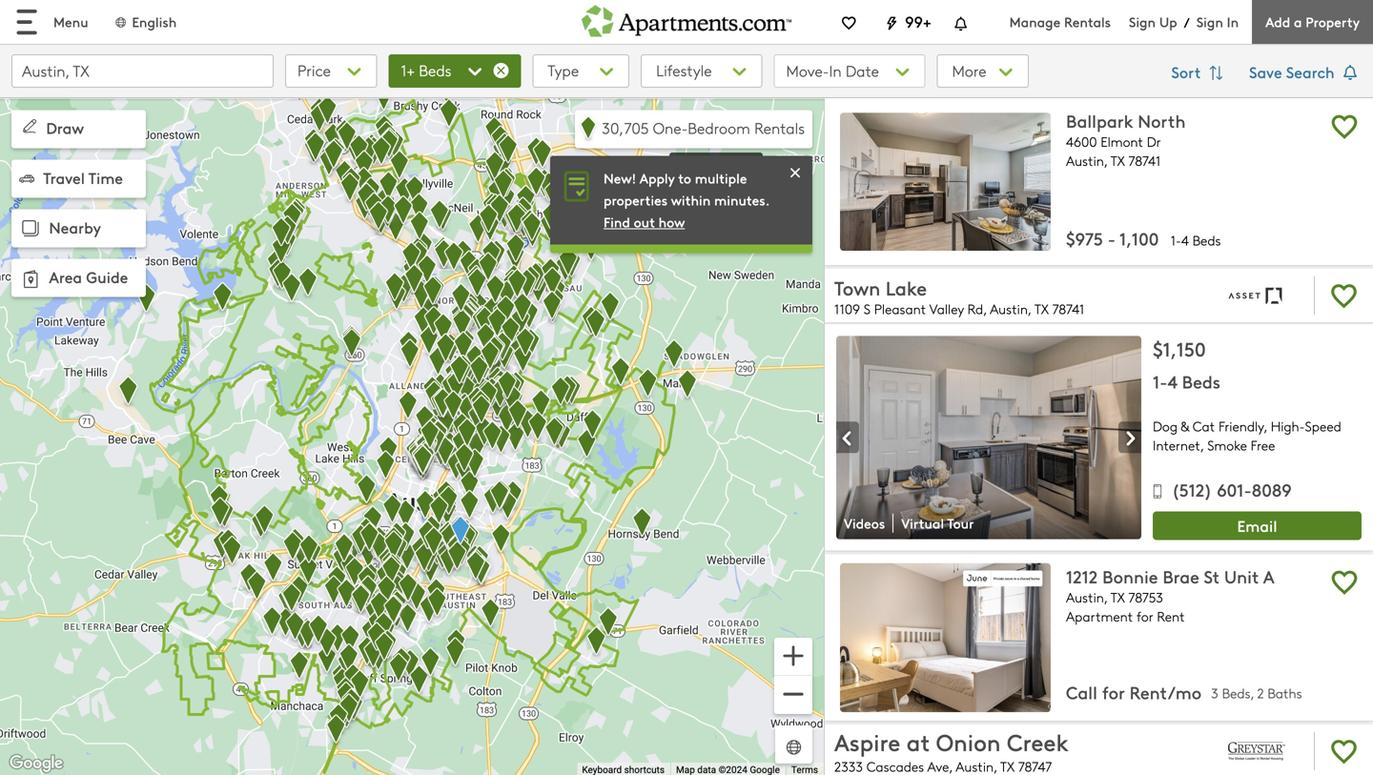 Task type: vqa. For each thing, say whether or not it's contained in the screenshot.
Manage
yes



Task type: describe. For each thing, give the bounding box(es) containing it.
area guide
[[49, 266, 128, 287]]

aspire
[[834, 726, 900, 758]]

all
[[701, 156, 714, 174]]

/
[[1184, 13, 1190, 31]]

add
[[1265, 12, 1290, 31]]

menu
[[53, 12, 88, 31]]

guide
[[86, 266, 128, 287]]

search
[[1286, 61, 1335, 82]]

draw
[[46, 117, 84, 138]]

aspire at onion creek link
[[834, 726, 1198, 775]]

nearby
[[49, 217, 101, 238]]

at
[[907, 726, 930, 758]]

travel time
[[43, 167, 123, 188]]

time
[[88, 167, 123, 188]]

travel
[[43, 167, 85, 188]]

tx inside town lake 1109 s pleasant valley rd, austin, tx 78741
[[1034, 300, 1049, 318]]

call for rent/mo 3 beds, 2 baths
[[1066, 681, 1302, 704]]

building photo - private bedroom in 3 bed/2 bath home image
[[840, 563, 1051, 713]]

smoke
[[1207, 436, 1247, 454]]

s
[[864, 300, 871, 318]]

4 inside $1,150 1-4 beds
[[1168, 370, 1177, 393]]

apply
[[640, 169, 675, 187]]

1+
[[401, 60, 415, 81]]

dog
[[1153, 417, 1178, 435]]

area guide button
[[11, 259, 146, 297]]

st
[[1204, 565, 1220, 588]]

1212 bonnie brae st unit a austin, tx 78753 apartment for rent
[[1066, 565, 1275, 626]]

2 sign from the left
[[1196, 12, 1223, 31]]

brae
[[1163, 565, 1199, 588]]

4600
[[1066, 132, 1097, 151]]

google image
[[5, 751, 68, 775]]

type
[[548, 60, 579, 81]]

$975 - 1,100
[[1066, 227, 1159, 250]]

valley
[[929, 300, 964, 318]]

1,100
[[1119, 227, 1159, 250]]

see
[[677, 156, 697, 174]]

apartments.com logo image
[[582, 0, 791, 37]]

free
[[1251, 436, 1275, 454]]

sign in link
[[1196, 12, 1239, 31]]

in inside manage rentals sign up / sign in
[[1227, 12, 1239, 31]]

travel time button
[[11, 160, 146, 198]]

1 sign from the left
[[1129, 12, 1156, 31]]

sign up link
[[1129, 12, 1177, 31]]

sort
[[1171, 61, 1205, 82]]

dr
[[1147, 132, 1161, 151]]

friendly
[[1219, 417, 1264, 435]]

how
[[658, 213, 685, 231]]

new! apply to multiple properties within minutes. find out how
[[604, 169, 770, 231]]

move-
[[786, 60, 829, 81]]

town lake 1109 s pleasant valley rd, austin, tx 78741
[[834, 275, 1084, 318]]

price button
[[285, 54, 377, 88]]

satellite view image
[[783, 737, 805, 759]]

1+ beds
[[401, 60, 451, 81]]

building photo - ballpark north image
[[840, 113, 1051, 251]]

$975
[[1066, 227, 1103, 250]]

601-
[[1217, 478, 1252, 502]]

78741 inside ballpark north 4600 elmont dr austin, tx 78741
[[1128, 152, 1161, 170]]

tx inside 1212 bonnie brae st unit a austin, tx 78753 apartment for rent
[[1111, 588, 1125, 607]]

manage
[[1009, 12, 1061, 31]]

-
[[1108, 227, 1116, 250]]

bedroom
[[688, 117, 750, 138]]

bonnie
[[1102, 565, 1158, 588]]

save
[[1249, 61, 1282, 82]]

1 placard image image from the left
[[836, 423, 859, 454]]

3
[[1211, 684, 1218, 703]]

2
[[1257, 684, 1264, 703]]

minutes.
[[714, 191, 770, 209]]

multiple
[[695, 169, 747, 187]]

beds,
[[1222, 684, 1254, 703]]

austin, inside ballpark north 4600 elmont dr austin, tx 78741
[[1066, 152, 1107, 170]]

find out how link
[[604, 213, 685, 231]]

to
[[678, 169, 691, 187]]

1212
[[1066, 565, 1098, 588]]

map region
[[0, 0, 922, 775]]

more button
[[937, 54, 1029, 88]]

1 vertical spatial beds
[[1192, 231, 1221, 249]]

creek
[[1007, 726, 1069, 758]]

greystar real estate partners image
[[1211, 729, 1303, 775]]

tx inside ballpark north 4600 elmont dr austin, tx 78741
[[1111, 152, 1125, 170]]

save search
[[1249, 61, 1339, 82]]

99+
[[905, 10, 931, 32]]

asset living image
[[1211, 273, 1303, 319]]

in inside button
[[829, 60, 842, 81]]

high-
[[1271, 417, 1305, 435]]

1+ beds button
[[389, 54, 521, 88]]

(512) 601-8089 link
[[1153, 478, 1292, 507]]

english link
[[113, 12, 177, 31]]



Task type: locate. For each thing, give the bounding box(es) containing it.
1 horizontal spatial placard image image
[[1118, 423, 1141, 454]]

for down 78753
[[1137, 607, 1153, 626]]

2 margin image from the top
[[19, 171, 34, 186]]

$1,150 1-4 beds
[[1153, 336, 1221, 393]]

78741
[[1128, 152, 1161, 170], [1052, 300, 1084, 318]]

sign left "up"
[[1129, 12, 1156, 31]]

2 vertical spatial tx
[[1111, 588, 1125, 607]]

1 horizontal spatial rentals
[[1064, 12, 1111, 31]]

see all results
[[677, 156, 755, 174]]

austin, up apartment
[[1066, 588, 1107, 607]]

1- inside $1,150 1-4 beds
[[1153, 370, 1168, 393]]

lake
[[886, 275, 927, 301]]

tx right rd,
[[1034, 300, 1049, 318]]

78741 down dr
[[1128, 152, 1161, 170]]

find
[[604, 213, 630, 231]]

property
[[1306, 12, 1360, 31]]

lifestyle
[[656, 60, 712, 81]]

1- down $1,150
[[1153, 370, 1168, 393]]

rentals
[[1064, 12, 1111, 31], [754, 117, 805, 138]]

1 horizontal spatial for
[[1137, 607, 1153, 626]]

virtual tour link
[[894, 514, 985, 533]]

1 vertical spatial margin image
[[19, 171, 34, 186]]

0 vertical spatial tx
[[1111, 152, 1125, 170]]

margin image left the nearby
[[17, 215, 44, 242]]

austin, right rd,
[[990, 300, 1031, 318]]

virtual
[[901, 514, 944, 532]]

ballpark north 4600 elmont dr austin, tx 78741
[[1066, 109, 1186, 170]]

beds inside $1,150 1-4 beds
[[1182, 370, 1221, 393]]

Location or Point of Interest text field
[[11, 54, 274, 88]]

price
[[298, 60, 331, 81]]

within
[[671, 191, 711, 209]]

results
[[717, 156, 755, 174]]

beds inside button
[[419, 60, 451, 81]]

0 horizontal spatial for
[[1102, 681, 1125, 704]]

up
[[1159, 12, 1177, 31]]

tx down elmont
[[1111, 152, 1125, 170]]

1 vertical spatial 4
[[1168, 370, 1177, 393]]

(512)
[[1172, 478, 1212, 502]]

margin image
[[19, 116, 40, 137], [19, 171, 34, 186]]

menu button
[[0, 0, 104, 44]]

ballpark
[[1066, 109, 1133, 132]]

for inside 1212 bonnie brae st unit a austin, tx 78753 apartment for rent
[[1137, 607, 1153, 626]]

rent/mo
[[1130, 681, 1202, 704]]

properties
[[604, 191, 668, 209]]

austin, inside town lake 1109 s pleasant valley rd, austin, tx 78741
[[990, 300, 1031, 318]]

internet
[[1153, 436, 1200, 454]]

1 horizontal spatial 4
[[1181, 231, 1189, 249]]

0 vertical spatial 78741
[[1128, 152, 1161, 170]]

1 vertical spatial 78741
[[1052, 300, 1084, 318]]

training image
[[786, 163, 805, 183]]

english
[[132, 12, 177, 31]]

1 vertical spatial tx
[[1034, 300, 1049, 318]]

margin image for draw
[[19, 116, 40, 137]]

0 vertical spatial margin image
[[17, 215, 44, 242]]

call
[[1066, 681, 1097, 704]]

one-
[[653, 117, 688, 138]]

draw button
[[11, 110, 146, 148]]

onion
[[936, 726, 1001, 758]]

a
[[1294, 12, 1302, 31]]

rentals up the "training" 'icon'
[[754, 117, 805, 138]]

2 margin image from the top
[[17, 266, 44, 293]]

1- right 1,100
[[1171, 231, 1181, 249]]

1 vertical spatial in
[[829, 60, 842, 81]]

for
[[1137, 607, 1153, 626], [1102, 681, 1125, 704]]

videos link
[[836, 514, 894, 533]]

4 down $1,150
[[1168, 370, 1177, 393]]

0 horizontal spatial 1-
[[1153, 370, 1168, 393]]

0 horizontal spatial 78741
[[1052, 300, 1084, 318]]

tx up apartment
[[1111, 588, 1125, 607]]

1 horizontal spatial 1-
[[1171, 231, 1181, 249]]

virtual tour
[[901, 514, 974, 532]]

1 vertical spatial rentals
[[754, 117, 805, 138]]

margin image left "area"
[[17, 266, 44, 293]]

margin image left the travel
[[19, 171, 34, 186]]

move-in date
[[786, 60, 879, 81]]

0 vertical spatial austin,
[[1066, 152, 1107, 170]]

nearby link
[[11, 209, 146, 248]]

in left date at the right of the page
[[829, 60, 842, 81]]

in left add
[[1227, 12, 1239, 31]]

tour
[[947, 514, 974, 532]]

margin image inside travel time button
[[19, 171, 34, 186]]

30,705
[[602, 117, 649, 138]]

north
[[1138, 109, 1186, 132]]

0 horizontal spatial sign
[[1129, 12, 1156, 31]]

1 horizontal spatial sign
[[1196, 12, 1223, 31]]

save search button
[[1249, 54, 1362, 92]]

austin,
[[1066, 152, 1107, 170], [990, 300, 1031, 318], [1066, 588, 1107, 607]]

margin image
[[17, 215, 44, 242], [17, 266, 44, 293]]

8089
[[1252, 478, 1292, 502]]

rentals right manage
[[1064, 12, 1111, 31]]

austin, down 4600 at the right
[[1066, 152, 1107, 170]]

0 vertical spatial beds
[[419, 60, 451, 81]]

30,705 one-bedroom rentals
[[602, 117, 805, 138]]

1109
[[834, 300, 860, 318]]

78741 inside town lake 1109 s pleasant valley rd, austin, tx 78741
[[1052, 300, 1084, 318]]

1-
[[1171, 231, 1181, 249], [1153, 370, 1168, 393]]

placard image image
[[836, 423, 859, 454], [1118, 423, 1141, 454]]

margin image left draw
[[19, 116, 40, 137]]

4 right 1,100
[[1181, 231, 1189, 249]]

0 vertical spatial 1-
[[1171, 231, 1181, 249]]

1 vertical spatial margin image
[[17, 266, 44, 293]]

margin image inside nearby link
[[17, 215, 44, 242]]

beds right 1+
[[419, 60, 451, 81]]

date
[[846, 60, 879, 81]]

4
[[1181, 231, 1189, 249], [1168, 370, 1177, 393]]

0 horizontal spatial 4
[[1168, 370, 1177, 393]]

0 horizontal spatial rentals
[[754, 117, 805, 138]]

smoke free
[[1207, 436, 1275, 454]]

1 vertical spatial 1-
[[1153, 370, 1168, 393]]

2 vertical spatial beds
[[1182, 370, 1221, 393]]

78741 down $975
[[1052, 300, 1084, 318]]

margin image for area guide
[[17, 266, 44, 293]]

1 horizontal spatial 78741
[[1128, 152, 1161, 170]]

move-in date button
[[774, 54, 925, 88]]

beds down $1,150
[[1182, 370, 1221, 393]]

sign right /
[[1196, 12, 1223, 31]]

margin image for travel time
[[19, 171, 34, 186]]

margin image for nearby
[[17, 215, 44, 242]]

in
[[1227, 12, 1239, 31], [829, 60, 842, 81]]

1 horizontal spatial in
[[1227, 12, 1239, 31]]

email button
[[1153, 511, 1362, 540]]

dog & cat friendly
[[1153, 417, 1264, 435]]

sort button
[[1161, 54, 1238, 92]]

email
[[1237, 515, 1277, 536]]

1 vertical spatial for
[[1102, 681, 1125, 704]]

manage rentals link
[[1009, 12, 1129, 31]]

margin image inside draw button
[[19, 116, 40, 137]]

rd,
[[968, 300, 987, 318]]

cat
[[1193, 417, 1215, 435]]

beds right 1,100
[[1192, 231, 1221, 249]]

for right call
[[1102, 681, 1125, 704]]

town
[[834, 275, 880, 301]]

0 vertical spatial for
[[1137, 607, 1153, 626]]

speed
[[1305, 417, 1341, 435]]

2 vertical spatial austin,
[[1066, 588, 1107, 607]]

austin, inside 1212 bonnie brae st unit a austin, tx 78753 apartment for rent
[[1066, 588, 1107, 607]]

2 placard image image from the left
[[1118, 423, 1141, 454]]

more
[[952, 60, 991, 81]]

unit
[[1224, 565, 1259, 588]]

baths
[[1268, 684, 1302, 703]]

0 horizontal spatial in
[[829, 60, 842, 81]]

area
[[49, 266, 82, 287]]

building photo - town lake image
[[836, 336, 1141, 539]]

placard image image up videos
[[836, 423, 859, 454]]

1 margin image from the top
[[17, 215, 44, 242]]

0 vertical spatial in
[[1227, 12, 1239, 31]]

add a property
[[1265, 12, 1360, 31]]

0 horizontal spatial placard image image
[[836, 423, 859, 454]]

rentals inside manage rentals sign up / sign in
[[1064, 12, 1111, 31]]

0 vertical spatial margin image
[[19, 116, 40, 137]]

1 vertical spatial austin,
[[990, 300, 1031, 318]]

1 margin image from the top
[[19, 116, 40, 137]]

placard image image left dog
[[1118, 423, 1141, 454]]

apartment
[[1066, 607, 1133, 626]]

(512) 601-8089
[[1172, 478, 1292, 502]]

0 vertical spatial rentals
[[1064, 12, 1111, 31]]

0 vertical spatial 4
[[1181, 231, 1189, 249]]

pleasant
[[874, 300, 926, 318]]

a
[[1263, 565, 1275, 588]]

margin image inside area guide button
[[17, 266, 44, 293]]

elmont
[[1101, 132, 1143, 151]]



